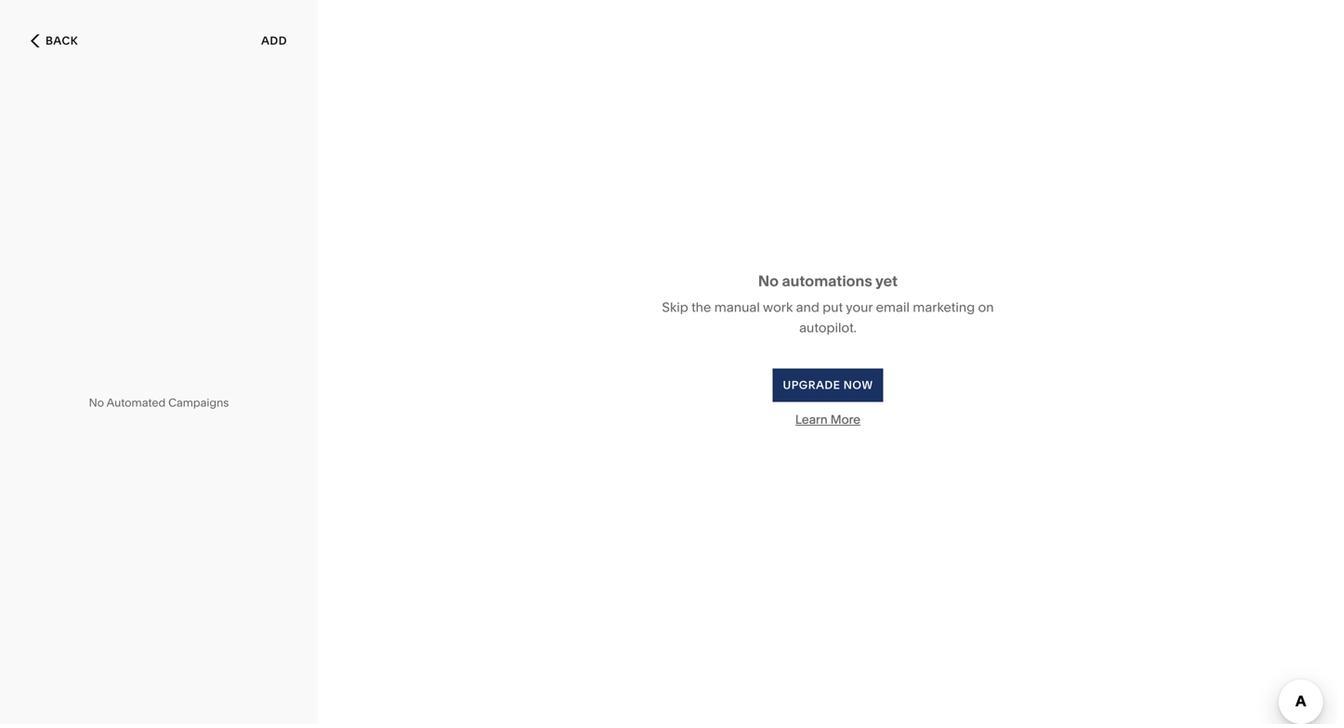 Task type: describe. For each thing, give the bounding box(es) containing it.
learn more link
[[796, 412, 861, 427]]

no automations yet skip the manual work and put your email marketing on autopilot.
[[662, 272, 995, 336]]

add
[[261, 34, 287, 47]]

yet
[[876, 272, 898, 290]]

put
[[823, 299, 843, 315]]

and
[[796, 299, 820, 315]]

autopilot.
[[800, 320, 857, 336]]

more
[[831, 412, 861, 427]]

email
[[876, 299, 910, 315]]

learn more
[[796, 412, 861, 427]]

campaigns
[[168, 396, 229, 410]]

skip
[[662, 299, 689, 315]]

upgrade
[[783, 378, 841, 392]]

upgrade now
[[783, 378, 874, 392]]

now
[[844, 378, 874, 392]]

manual
[[715, 299, 760, 315]]

back button
[[25, 20, 84, 61]]



Task type: vqa. For each thing, say whether or not it's contained in the screenshot.
Your trial has expired. Subscribe to continue editing your site.
no



Task type: locate. For each thing, give the bounding box(es) containing it.
work
[[763, 299, 793, 315]]

no left automated
[[89, 396, 104, 410]]

0 horizontal spatial no
[[89, 396, 104, 410]]

automated
[[107, 396, 166, 410]]

no for automations
[[759, 272, 779, 290]]

add button
[[261, 24, 287, 58]]

no inside no automations yet skip the manual work and put your email marketing on autopilot.
[[759, 272, 779, 290]]

no for automated
[[89, 396, 104, 410]]

learn
[[796, 412, 828, 427]]

marketing
[[913, 299, 976, 315]]

automations
[[782, 272, 873, 290]]

the
[[692, 299, 712, 315]]

no automated campaigns
[[89, 396, 229, 410]]

your
[[846, 299, 873, 315]]

no up work
[[759, 272, 779, 290]]

1 vertical spatial no
[[89, 396, 104, 410]]

on
[[979, 299, 995, 315]]

1 horizontal spatial no
[[759, 272, 779, 290]]

no
[[759, 272, 779, 290], [89, 396, 104, 410]]

back
[[46, 34, 78, 47]]

0 vertical spatial no
[[759, 272, 779, 290]]

upgrade now button
[[773, 369, 884, 402]]



